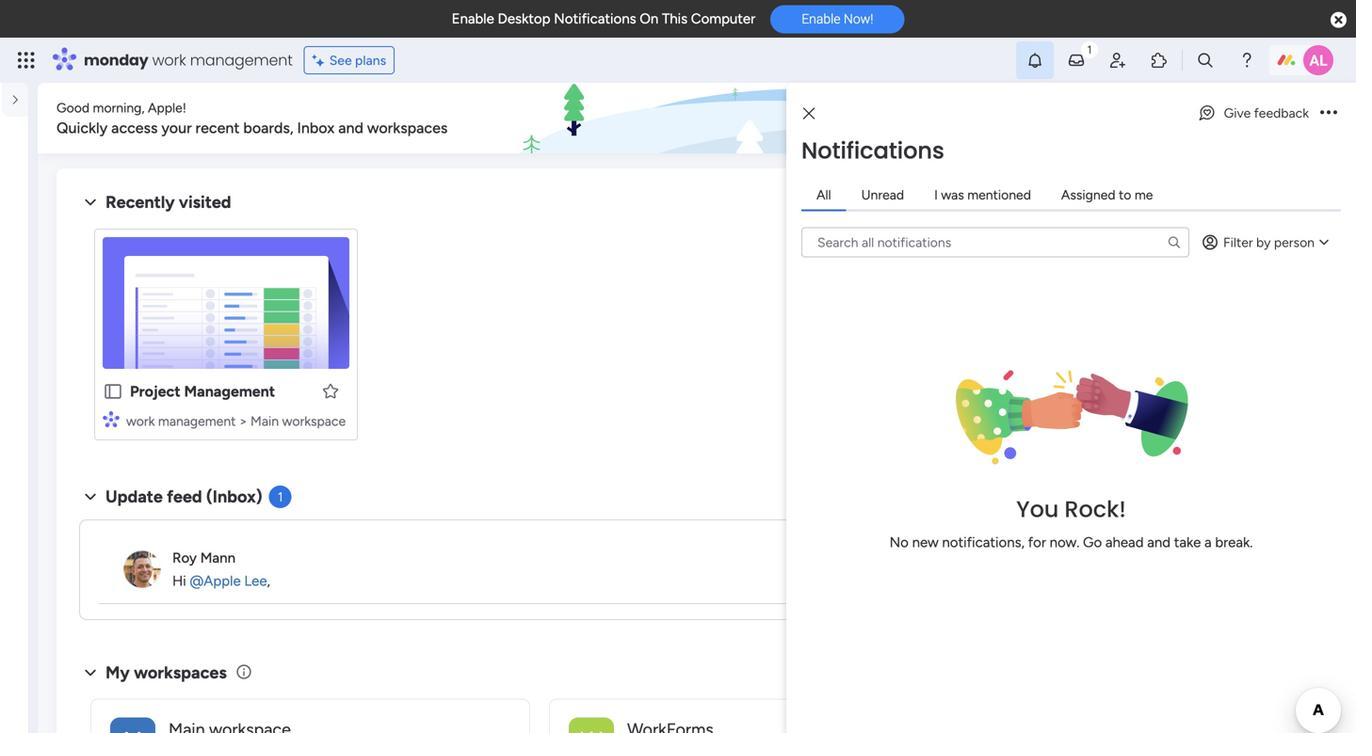 Task type: describe. For each thing, give the bounding box(es) containing it.
new
[[913, 535, 939, 552]]

your for photo
[[1142, 237, 1170, 254]]

enable now!
[[802, 11, 874, 27]]

help image
[[1238, 51, 1257, 70]]

lottie animation image for topmost "lottie animation" element
[[513, 83, 1042, 155]]

notifications image
[[1026, 51, 1045, 70]]

roy mann
[[172, 550, 236, 567]]

to
[[1119, 187, 1132, 203]]

ahead
[[1106, 535, 1144, 552]]

notifications,
[[943, 535, 1025, 552]]

your for profile
[[1154, 182, 1188, 202]]

v2 bolt switch image
[[1208, 108, 1219, 129]]

setup account link
[[1074, 211, 1328, 232]]

this
[[662, 10, 688, 27]]

your
[[161, 119, 192, 137]]

search image
[[1167, 235, 1183, 250]]

give feedback button
[[1191, 98, 1317, 128]]

you rock! no new notifications, for now. go ahead and take a break.
[[890, 494, 1254, 552]]

upload your photo link
[[1093, 235, 1328, 256]]

by
[[1257, 235, 1271, 251]]

0 horizontal spatial lottie animation element
[[0, 648, 28, 734]]

my workspaces
[[106, 663, 227, 683]]

workspace
[[282, 414, 346, 430]]

2 workspace image from the left
[[569, 718, 614, 734]]

my
[[106, 663, 130, 683]]

complete your profile
[[1074, 182, 1242, 202]]

dapulse close image
[[1331, 11, 1347, 30]]

monday
[[84, 49, 148, 71]]

update feed (inbox)
[[106, 487, 263, 507]]

and for morning,
[[338, 119, 364, 137]]

work management > main workspace
[[126, 414, 346, 430]]

now!
[[844, 11, 874, 27]]

see plans button
[[304, 46, 395, 74]]

0 vertical spatial work
[[152, 49, 186, 71]]

monday work management
[[84, 49, 293, 71]]

computer
[[691, 10, 756, 27]]

project
[[130, 383, 181, 401]]

enable for enable now!
[[802, 11, 841, 27]]

photo
[[1174, 237, 1211, 254]]

0 horizontal spatial workspaces
[[134, 663, 227, 683]]

filter
[[1224, 235, 1254, 251]]

0 vertical spatial notifications
[[554, 10, 637, 27]]

go
[[1084, 535, 1103, 552]]

feedback
[[1255, 105, 1310, 121]]

1 image
[[1082, 39, 1099, 60]]

1 vertical spatial management
[[158, 414, 236, 430]]

close recently visited image
[[79, 191, 102, 214]]

enable for enable desktop notifications on this computer
[[452, 10, 494, 27]]

roy
[[172, 550, 197, 567]]

good
[[57, 100, 90, 116]]

mann
[[200, 550, 236, 567]]

i was mentioned
[[935, 187, 1032, 203]]

apps image
[[1150, 51, 1169, 70]]

now.
[[1050, 535, 1080, 552]]

filter by person
[[1224, 235, 1315, 251]]

was
[[942, 187, 965, 203]]

check circle image
[[1074, 215, 1086, 229]]

roy mann image
[[123, 551, 161, 589]]

apple!
[[148, 100, 186, 116]]

enable desktop notifications link
[[1093, 259, 1328, 280]]

upload your photo enable desktop notifications
[[1093, 237, 1278, 278]]

search everything image
[[1197, 51, 1215, 70]]

i
[[935, 187, 938, 203]]

templates image image
[[1063, 445, 1312, 575]]

1
[[278, 489, 283, 505]]

take
[[1175, 535, 1202, 552]]

setup
[[1093, 213, 1131, 230]]

workspace options image
[[13, 187, 32, 206]]

profile
[[1193, 182, 1242, 202]]

enable now! button
[[771, 5, 905, 33]]

a
[[1205, 535, 1212, 552]]

dialog containing notifications
[[787, 83, 1357, 734]]

apple lee image
[[1304, 45, 1334, 75]]

(inbox)
[[206, 487, 263, 507]]

me
[[1135, 187, 1154, 203]]



Task type: locate. For each thing, give the bounding box(es) containing it.
work
[[152, 49, 186, 71], [126, 414, 155, 430]]

notifications down filter
[[1195, 261, 1278, 278]]

public board image
[[103, 382, 123, 402]]

close my workspaces image
[[79, 662, 102, 685]]

work up apple!
[[152, 49, 186, 71]]

visited
[[179, 192, 231, 212]]

1 vertical spatial lottie animation element
[[0, 648, 28, 734]]

Search all notifications search field
[[802, 228, 1190, 258]]

morning,
[[93, 100, 145, 116]]

setup account
[[1093, 213, 1188, 230]]

management
[[190, 49, 293, 71], [158, 414, 236, 430]]

your down account
[[1142, 237, 1170, 254]]

2 vertical spatial notifications
[[1195, 261, 1278, 278]]

management down project management
[[158, 414, 236, 430]]

and for rock!
[[1148, 535, 1171, 552]]

1 vertical spatial workspaces
[[134, 663, 227, 683]]

0 vertical spatial desktop
[[498, 10, 551, 27]]

quick search button
[[1193, 99, 1328, 137]]

enable inside button
[[802, 11, 841, 27]]

0 horizontal spatial notifications
[[554, 10, 637, 27]]

work down project
[[126, 414, 155, 430]]

your
[[1154, 182, 1188, 202], [1142, 237, 1170, 254]]

1 horizontal spatial notifications
[[802, 135, 945, 167]]

workspaces inside good morning, apple! quickly access your recent boards, inbox and workspaces
[[367, 119, 448, 137]]

0 vertical spatial workspaces
[[367, 119, 448, 137]]

select product image
[[17, 51, 36, 70]]

1 workspace image from the left
[[110, 718, 155, 734]]

desktop
[[498, 10, 551, 27], [1139, 261, 1192, 278]]

access
[[111, 119, 158, 137]]

options image
[[1321, 107, 1338, 120]]

complete
[[1074, 182, 1150, 202]]

management
[[184, 383, 275, 401]]

close update feed (inbox) image
[[79, 486, 102, 509]]

lottie animation image for "lottie animation" element to the left
[[0, 648, 28, 734]]

1 vertical spatial lottie animation image
[[0, 648, 28, 734]]

0 vertical spatial management
[[190, 49, 293, 71]]

recently visited
[[106, 192, 231, 212]]

0 vertical spatial lottie animation element
[[513, 83, 1042, 155]]

1 vertical spatial work
[[126, 414, 155, 430]]

feed
[[167, 487, 202, 507]]

main
[[251, 414, 279, 430]]

add to favorites image
[[321, 382, 340, 401]]

1 horizontal spatial lottie animation element
[[513, 83, 1042, 155]]

account
[[1134, 213, 1188, 230]]

quick
[[1224, 109, 1263, 127]]

management up good morning, apple! quickly access your recent boards, inbox and workspaces
[[190, 49, 293, 71]]

0 horizontal spatial desktop
[[498, 10, 551, 27]]

recent
[[196, 119, 240, 137]]

see plans
[[329, 52, 386, 68]]

enable
[[452, 10, 494, 27], [802, 11, 841, 27], [1093, 261, 1136, 278]]

0 vertical spatial lottie animation image
[[513, 83, 1042, 155]]

workspaces right my
[[134, 663, 227, 683]]

project management
[[130, 383, 275, 401]]

no
[[890, 535, 909, 552]]

recently
[[106, 192, 175, 212]]

enable inside upload your photo enable desktop notifications
[[1093, 261, 1136, 278]]

rock!
[[1065, 494, 1127, 526]]

dialog
[[787, 83, 1357, 734]]

1 vertical spatial and
[[1148, 535, 1171, 552]]

1 horizontal spatial desktop
[[1139, 261, 1192, 278]]

1 horizontal spatial workspace image
[[569, 718, 614, 734]]

assigned
[[1062, 187, 1116, 203]]

unread
[[862, 187, 905, 203]]

0 vertical spatial your
[[1154, 182, 1188, 202]]

1 horizontal spatial and
[[1148, 535, 1171, 552]]

lottie animation element
[[513, 83, 1042, 155], [0, 648, 28, 734]]

and inside you rock! no new notifications, for now. go ahead and take a break.
[[1148, 535, 1171, 552]]

see
[[329, 52, 352, 68]]

upload
[[1093, 237, 1138, 254]]

give feedback
[[1224, 105, 1310, 121]]

lottie animation element left "close my workspaces" image
[[0, 648, 28, 734]]

inbox
[[297, 119, 335, 137]]

all
[[817, 187, 832, 203]]

give
[[1224, 105, 1251, 121]]

1 horizontal spatial lottie animation image
[[513, 83, 1042, 155]]

notifications
[[554, 10, 637, 27], [802, 135, 945, 167], [1195, 261, 1278, 278]]

notifications left on
[[554, 10, 637, 27]]

lottie animation image
[[513, 83, 1042, 155], [0, 648, 28, 734]]

person
[[1275, 235, 1315, 251]]

quick search
[[1224, 109, 1313, 127]]

mentioned
[[968, 187, 1032, 203]]

2 horizontal spatial enable
[[1093, 261, 1136, 278]]

lottie animation image left "close my workspaces" image
[[0, 648, 28, 734]]

search
[[1267, 109, 1313, 127]]

inbox image
[[1068, 51, 1086, 70]]

workspaces
[[367, 119, 448, 137], [134, 663, 227, 683]]

workspaces down plans
[[367, 119, 448, 137]]

1 horizontal spatial workspaces
[[367, 119, 448, 137]]

and
[[338, 119, 364, 137], [1148, 535, 1171, 552]]

enable desktop notifications on this computer
[[452, 10, 756, 27]]

for
[[1029, 535, 1047, 552]]

None search field
[[802, 228, 1190, 258]]

your inside upload your photo enable desktop notifications
[[1142, 237, 1170, 254]]

notifications inside upload your photo enable desktop notifications
[[1195, 261, 1278, 278]]

desktop inside upload your photo enable desktop notifications
[[1139, 261, 1192, 278]]

2 horizontal spatial notifications
[[1195, 261, 1278, 278]]

notifications up "unread"
[[802, 135, 945, 167]]

quickly
[[57, 119, 108, 137]]

and inside good morning, apple! quickly access your recent boards, inbox and workspaces
[[338, 119, 364, 137]]

break.
[[1216, 535, 1254, 552]]

1 vertical spatial your
[[1142, 237, 1170, 254]]

lottie animation image up all at the right top of the page
[[513, 83, 1042, 155]]

>
[[239, 414, 247, 430]]

plans
[[355, 52, 386, 68]]

assigned to me
[[1062, 187, 1154, 203]]

you
[[1017, 494, 1059, 526]]

update
[[106, 487, 163, 507]]

notifications inside dialog
[[802, 135, 945, 167]]

lottie animation element up all at the right top of the page
[[513, 83, 1042, 155]]

your right me at top
[[1154, 182, 1188, 202]]

boards,
[[243, 119, 294, 137]]

0 horizontal spatial lottie animation image
[[0, 648, 28, 734]]

0 horizontal spatial and
[[338, 119, 364, 137]]

workspace image
[[110, 718, 155, 734], [569, 718, 614, 734]]

on
[[640, 10, 659, 27]]

0 vertical spatial and
[[338, 119, 364, 137]]

and right inbox
[[338, 119, 364, 137]]

filter by person button
[[1194, 228, 1342, 258]]

1 vertical spatial notifications
[[802, 135, 945, 167]]

0 horizontal spatial workspace image
[[110, 718, 155, 734]]

0 horizontal spatial enable
[[452, 10, 494, 27]]

and left take
[[1148, 535, 1171, 552]]

invite members image
[[1109, 51, 1128, 70]]

1 vertical spatial desktop
[[1139, 261, 1192, 278]]

1 horizontal spatial enable
[[802, 11, 841, 27]]

good morning, apple! quickly access your recent boards, inbox and workspaces
[[57, 100, 448, 137]]



Task type: vqa. For each thing, say whether or not it's contained in the screenshot.
My workspaces
yes



